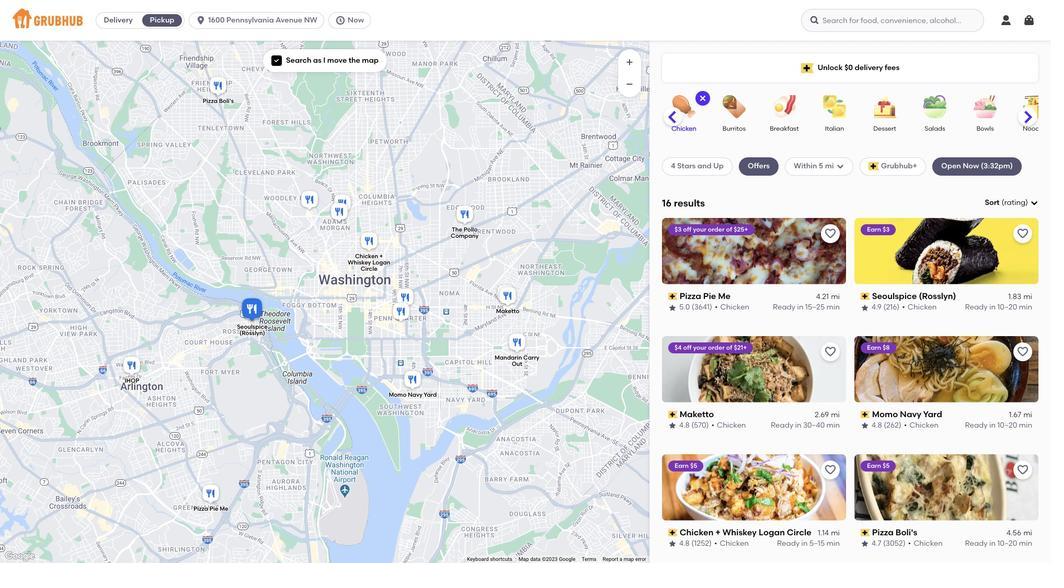 Task type: locate. For each thing, give the bounding box(es) containing it.
2 off from the top
[[684, 344, 692, 351]]

1 subscription pass image from the top
[[861, 293, 870, 300]]

1 your from the top
[[693, 226, 707, 233]]

2 subscription pass image from the top
[[861, 411, 870, 418]]

0 vertical spatial off
[[683, 226, 692, 233]]

of left $21+
[[727, 344, 733, 351]]

4.8 left (1252)
[[680, 539, 690, 548]]

5.0 (3641)
[[680, 303, 713, 312]]

yard down momo navy yard logo
[[924, 409, 943, 419]]

chicken
[[672, 125, 697, 132], [355, 253, 378, 260], [721, 303, 750, 312], [908, 303, 937, 312], [717, 421, 746, 430], [910, 421, 939, 430], [680, 528, 714, 538], [720, 539, 749, 548], [914, 539, 943, 548]]

0 horizontal spatial me
[[220, 506, 228, 513]]

save this restaurant button for momo navy yard
[[1014, 342, 1033, 361]]

1 $3 from the left
[[675, 226, 682, 233]]

•
[[715, 303, 718, 312], [903, 303, 905, 312], [712, 421, 715, 430], [904, 421, 907, 430], [715, 539, 718, 548], [908, 539, 911, 548]]

1 horizontal spatial earn $5
[[867, 462, 890, 470]]

breakfast image
[[766, 95, 803, 118]]

0 vertical spatial pie
[[704, 291, 716, 301]]

pizza pie me inside map region
[[194, 506, 228, 513]]

0 horizontal spatial map
[[362, 56, 379, 65]]

burritos image
[[716, 95, 753, 118]]

min down 4.21 mi
[[827, 303, 840, 312]]

• right (3641)
[[715, 303, 718, 312]]

grubhub plus flag logo image left grubhub+
[[869, 162, 879, 171]]

report a map error
[[603, 557, 647, 562]]

circle down chicken + whiskey logan circle image
[[361, 266, 378, 272]]

star icon image left 5.0
[[669, 304, 677, 312]]

map right the
[[362, 56, 379, 65]]

• chicken right (570)
[[712, 421, 746, 430]]

mi for (rosslyn)
[[1024, 292, 1033, 301]]

tigo's image
[[495, 283, 516, 306]]

$5 down 4.8 (262)
[[883, 462, 890, 470]]

star icon image for seoulspice (rosslyn)
[[861, 304, 869, 312]]

delivery
[[855, 63, 883, 72]]

• right (570)
[[712, 421, 715, 430]]

delivery button
[[96, 12, 140, 29]]

1 vertical spatial seoulspice
[[237, 324, 268, 331]]

seoulspice (rosslyn) inside map region
[[237, 324, 268, 337]]

mi right 4.56
[[1024, 529, 1033, 538]]

0 vertical spatial your
[[693, 226, 707, 233]]

(rosslyn) down wiseguy pizza - rosslyn icon
[[240, 330, 265, 337]]

1 vertical spatial yard
[[924, 409, 943, 419]]

+
[[380, 253, 383, 260], [716, 528, 721, 538]]

save this restaurant button for chicken + whiskey logan circle
[[821, 461, 840, 479]]

0 vertical spatial boli's
[[219, 97, 234, 104]]

maketto down the tigo's image
[[496, 308, 520, 315]]

mi for boli's
[[1024, 529, 1033, 538]]

0 vertical spatial yard
[[424, 392, 437, 398]]

0 horizontal spatial (rosslyn)
[[240, 330, 265, 337]]

mi right 1.83
[[1024, 292, 1033, 301]]

• chicken for seoulspice (rosslyn)
[[903, 303, 937, 312]]

1 of from the top
[[726, 226, 733, 233]]

ihop
[[125, 377, 139, 384]]

(1252)
[[692, 539, 712, 548]]

earn for seoulspice (rosslyn)
[[867, 226, 882, 233]]

0 vertical spatial ready in 10–20 min
[[965, 303, 1033, 312]]

logan down chicken + whiskey logan circle image
[[373, 259, 390, 266]]

0 vertical spatial me
[[718, 291, 731, 301]]

pizza boli's logo image
[[855, 454, 1039, 521]]

svg image right 5
[[836, 162, 845, 171]]

1 horizontal spatial chicken + whiskey logan circle
[[680, 528, 812, 538]]

1 horizontal spatial maketto
[[680, 409, 714, 419]]

your right $4
[[693, 344, 707, 351]]

1 vertical spatial chicken + whiskey logan circle
[[680, 528, 812, 538]]

min for pizza pie me
[[827, 303, 840, 312]]

star icon image left 4.7
[[861, 540, 869, 548]]

1 vertical spatial momo navy yard
[[872, 409, 943, 419]]

0 vertical spatial pizza pie me
[[680, 291, 731, 301]]

save this restaurant button for pizza pie me
[[821, 224, 840, 243]]

svg image inside the 1600 pennsylvania avenue nw button
[[196, 15, 206, 26]]

0 horizontal spatial momo navy yard
[[389, 392, 437, 398]]

(3641)
[[692, 303, 713, 312]]

1 vertical spatial momo
[[872, 409, 898, 419]]

star icon image
[[669, 304, 677, 312], [861, 304, 869, 312], [669, 422, 677, 430], [861, 422, 869, 430], [669, 540, 677, 548], [861, 540, 869, 548]]

earn $5 for chicken
[[675, 462, 698, 470]]

4.9 (216)
[[872, 303, 900, 312]]

mi for +
[[831, 529, 840, 538]]

10–20 down 4.56
[[998, 539, 1018, 548]]

(rosslyn)
[[919, 291, 957, 301], [240, 330, 265, 337]]

save this restaurant image down '15–25' in the right bottom of the page
[[824, 346, 837, 358]]

circle inside chicken + whiskey logan circle
[[361, 266, 378, 272]]

order left $21+
[[708, 344, 725, 351]]

order left $25+
[[708, 226, 725, 233]]

• chicken for pizza pie me
[[715, 303, 750, 312]]

seoulspice (rosslyn) image
[[240, 296, 265, 324]]

earn
[[867, 226, 882, 233], [867, 344, 882, 351], [675, 462, 689, 470], [867, 462, 882, 470]]

earn $5 for pizza
[[867, 462, 890, 470]]

min for seoulspice (rosslyn)
[[1019, 303, 1033, 312]]

save this restaurant image
[[824, 346, 837, 358], [824, 464, 837, 476]]

1 earn $5 from the left
[[675, 462, 698, 470]]

1 vertical spatial off
[[684, 344, 692, 351]]

min down "1.83 mi"
[[1019, 303, 1033, 312]]

0 vertical spatial whiskey
[[348, 259, 371, 266]]

star icon image for pizza boli's
[[861, 540, 869, 548]]

of for pizza pie me
[[726, 226, 733, 233]]

0 vertical spatial grubhub plus flag logo image
[[801, 63, 814, 73]]

$4
[[675, 344, 682, 351]]

1 horizontal spatial $3
[[883, 226, 890, 233]]

1 vertical spatial +
[[716, 528, 721, 538]]

earn $5 down 4.8 (262)
[[867, 462, 890, 470]]

min down "2.69 mi"
[[827, 421, 840, 430]]

min
[[827, 303, 840, 312], [1019, 303, 1033, 312], [827, 421, 840, 430], [1019, 421, 1033, 430], [827, 539, 840, 548], [1019, 539, 1033, 548]]

google image
[[3, 550, 37, 563]]

subscription pass image right "2.69 mi"
[[861, 411, 870, 418]]

whiskey down chicken + whiskey logan circle logo at bottom right
[[723, 528, 757, 538]]

min down 1.14 mi
[[827, 539, 840, 548]]

$8
[[883, 344, 890, 351]]

1 vertical spatial (rosslyn)
[[240, 330, 265, 337]]

1 vertical spatial subscription pass image
[[861, 411, 870, 418]]

1.14 mi
[[818, 529, 840, 538]]

0 horizontal spatial pizza boli's
[[203, 97, 234, 104]]

maketto
[[496, 308, 520, 315], [680, 409, 714, 419]]

• right the (3052)
[[908, 539, 911, 548]]

out
[[512, 361, 522, 368]]

ready in 15–25 min
[[773, 303, 840, 312]]

logan up ready in 5–15 min
[[759, 528, 785, 538]]

chicken + whiskey logan circle
[[348, 253, 390, 272], [680, 528, 812, 538]]

dessert
[[874, 125, 897, 132]]

of left $25+
[[726, 226, 733, 233]]

1.67 mi
[[1009, 411, 1033, 420]]

• chicken for maketto
[[712, 421, 746, 430]]

maketto up '4.8 (570)' at the bottom right
[[680, 409, 714, 419]]

svg image for 1600 pennsylvania avenue nw
[[196, 15, 206, 26]]

3 ready in 10–20 min from the top
[[965, 539, 1033, 548]]

1 vertical spatial of
[[727, 344, 733, 351]]

min down 4.56 mi
[[1019, 539, 1033, 548]]

subscription pass image for maketto
[[669, 411, 678, 418]]

maketto logo image
[[662, 336, 846, 403]]

svg image left 1600
[[196, 15, 206, 26]]

whiskey down chicken + whiskey logan circle image
[[348, 259, 371, 266]]

1 ready in 10–20 min from the top
[[965, 303, 1033, 312]]

1 horizontal spatial $5
[[883, 462, 890, 470]]

$5 for chicken
[[690, 462, 698, 470]]

chicken for pizza boli's
[[914, 539, 943, 548]]

15–25
[[806, 303, 825, 312]]

wiseguy pizza - rosslyn image
[[242, 301, 263, 324]]

0 horizontal spatial logan
[[373, 259, 390, 266]]

fees
[[885, 63, 900, 72]]

momo
[[389, 392, 407, 398], [872, 409, 898, 419]]

save this restaurant image down "30–40"
[[824, 464, 837, 476]]

• chicken
[[715, 303, 750, 312], [903, 303, 937, 312], [712, 421, 746, 430], [904, 421, 939, 430], [715, 539, 749, 548], [908, 539, 943, 548]]

pennsylvania
[[227, 16, 274, 25]]

0 horizontal spatial chicken + whiskey logan circle
[[348, 253, 390, 272]]

google
[[559, 557, 576, 562]]

2 vertical spatial ready in 10–20 min
[[965, 539, 1033, 548]]

whiskey
[[348, 259, 371, 266], [723, 528, 757, 538]]

star icon image left 4.8 (262)
[[861, 422, 869, 430]]

0 horizontal spatial earn $5
[[675, 462, 698, 470]]

save this restaurant image for chicken + whiskey logan circle
[[824, 464, 837, 476]]

• chicken right (3641)
[[715, 303, 750, 312]]

mi right 1.14
[[831, 529, 840, 538]]

min down 1.67 mi
[[1019, 421, 1033, 430]]

$5 down '4.8 (570)' at the bottom right
[[690, 462, 698, 470]]

ready for maketto
[[771, 421, 794, 430]]

0 vertical spatial momo
[[389, 392, 407, 398]]

1 10–20 from the top
[[998, 303, 1018, 312]]

carry
[[524, 355, 540, 361]]

(3052)
[[884, 539, 906, 548]]

off right $4
[[684, 344, 692, 351]]

ready
[[773, 303, 796, 312], [965, 303, 988, 312], [771, 421, 794, 430], [965, 421, 988, 430], [777, 539, 800, 548], [965, 539, 988, 548]]

0 horizontal spatial $5
[[690, 462, 698, 470]]

yard
[[424, 392, 437, 398], [924, 409, 943, 419]]

(
[[1002, 198, 1005, 207]]

0 vertical spatial 10–20
[[998, 303, 1018, 312]]

subscription pass image for momo navy yard
[[861, 411, 870, 418]]

0 horizontal spatial whiskey
[[348, 259, 371, 266]]

off down "results" at right
[[683, 226, 692, 233]]

1 horizontal spatial pizza boli's
[[872, 528, 918, 538]]

2 $5 from the left
[[883, 462, 890, 470]]

2 ready in 10–20 min from the top
[[965, 421, 1033, 430]]

• chicken right (262)
[[904, 421, 939, 430]]

0 vertical spatial circle
[[361, 266, 378, 272]]

pizza pie me image
[[200, 483, 221, 506]]

• right (1252)
[[715, 539, 718, 548]]

1 $5 from the left
[[690, 462, 698, 470]]

• chicken right (216)
[[903, 303, 937, 312]]

earn for momo navy yard
[[867, 344, 882, 351]]

• chicken right the (3052)
[[908, 539, 943, 548]]

2 your from the top
[[693, 344, 707, 351]]

1 vertical spatial now
[[963, 162, 980, 171]]

1 horizontal spatial yard
[[924, 409, 943, 419]]

0 horizontal spatial momo
[[389, 392, 407, 398]]

0 horizontal spatial now
[[348, 16, 364, 25]]

earn for pizza boli's
[[867, 462, 882, 470]]

logan
[[373, 259, 390, 266], [759, 528, 785, 538]]

save this restaurant image for pizza boli's
[[1017, 464, 1030, 476]]

save this restaurant image
[[824, 227, 837, 240], [1017, 227, 1030, 240], [1017, 346, 1030, 358], [1017, 464, 1030, 476]]

ready in 10–20 min down 4.56
[[965, 539, 1033, 548]]

1 vertical spatial navy
[[900, 409, 922, 419]]

earn $5 down '4.8 (570)' at the bottom right
[[675, 462, 698, 470]]

maketto image
[[498, 285, 518, 308]]

search as i move the map
[[286, 56, 379, 65]]

• for chicken + whiskey logan circle
[[715, 539, 718, 548]]

0 vertical spatial +
[[380, 253, 383, 260]]

ready in 10–20 min down 1.67
[[965, 421, 1033, 430]]

plus icon image
[[625, 57, 635, 67]]

2 earn $5 from the left
[[867, 462, 890, 470]]

10–20 for momo navy yard
[[998, 421, 1018, 430]]

in
[[798, 303, 804, 312], [990, 303, 996, 312], [795, 421, 802, 430], [990, 421, 996, 430], [802, 539, 808, 548], [990, 539, 996, 548]]

1 vertical spatial your
[[693, 344, 707, 351]]

1 vertical spatial order
[[708, 344, 725, 351]]

1 vertical spatial ready in 10–20 min
[[965, 421, 1033, 430]]

pizza pie me
[[680, 291, 731, 301], [194, 506, 228, 513]]

4.8 for chicken + whiskey logan circle
[[680, 539, 690, 548]]

and
[[698, 162, 712, 171]]

• for pizza boli's
[[908, 539, 911, 548]]

$5
[[690, 462, 698, 470], [883, 462, 890, 470]]

svg image
[[196, 15, 206, 26], [335, 15, 346, 26], [274, 58, 280, 64], [836, 162, 845, 171]]

bowls image
[[967, 95, 1004, 118]]

• chicken right (1252)
[[715, 539, 749, 548]]

svg image for search as i move the map
[[274, 58, 280, 64]]

svg image inside now button
[[335, 15, 346, 26]]

seoulspice (rosslyn)
[[872, 291, 957, 301], [237, 324, 268, 337]]

• chicken for momo navy yard
[[904, 421, 939, 430]]

svg image right nw
[[335, 15, 346, 26]]

mi right 1.67
[[1024, 411, 1033, 420]]

pickup button
[[140, 12, 184, 29]]

ready in 10–20 min
[[965, 303, 1033, 312], [965, 421, 1033, 430], [965, 539, 1033, 548]]

0 horizontal spatial yard
[[424, 392, 437, 398]]

3 10–20 from the top
[[998, 539, 1018, 548]]

0 vertical spatial order
[[708, 226, 725, 233]]

none field containing sort
[[985, 198, 1039, 208]]

0 vertical spatial now
[[348, 16, 364, 25]]

1 horizontal spatial pie
[[704, 291, 716, 301]]

yard right momo navy yard 'icon'
[[424, 392, 437, 398]]

subscription pass image
[[861, 293, 870, 300], [861, 411, 870, 418]]

mi right 4.21
[[831, 292, 840, 301]]

0 vertical spatial seoulspice
[[872, 291, 917, 301]]

off for maketto
[[684, 344, 692, 351]]

grubhub plus flag logo image left the unlock
[[801, 63, 814, 73]]

• right (262)
[[904, 421, 907, 430]]

0 horizontal spatial boli's
[[219, 97, 234, 104]]

1 horizontal spatial boli's
[[896, 528, 918, 538]]

chicken image
[[666, 95, 703, 118]]

chicken for momo navy yard
[[910, 421, 939, 430]]

pizza
[[203, 97, 218, 104], [680, 291, 701, 301], [194, 506, 208, 513], [872, 528, 894, 538]]

your down "results" at right
[[693, 226, 707, 233]]

1 horizontal spatial (rosslyn)
[[919, 291, 957, 301]]

off
[[683, 226, 692, 233], [684, 344, 692, 351]]

now button
[[328, 12, 375, 29]]

report a map error link
[[603, 557, 647, 562]]

svg image inside field
[[1031, 199, 1039, 207]]

10–20 down 1.83
[[998, 303, 1018, 312]]

svg image left search at the top of the page
[[274, 58, 280, 64]]

1 vertical spatial 10–20
[[998, 421, 1018, 430]]

1 horizontal spatial momo
[[872, 409, 898, 419]]

chicken inside chicken + whiskey logan circle
[[355, 253, 378, 260]]

1 horizontal spatial grubhub plus flag logo image
[[869, 162, 879, 171]]

earn for chicken + whiskey logan circle
[[675, 462, 689, 470]]

10–20 for pizza boli's
[[998, 539, 1018, 548]]

0 vertical spatial of
[[726, 226, 733, 233]]

chicken + whiskey logan circle inside map region
[[348, 253, 390, 272]]

grubhub plus flag logo image
[[801, 63, 814, 73], [869, 162, 879, 171]]

4.8
[[680, 421, 690, 430], [872, 421, 882, 430], [680, 539, 690, 548]]

1.83 mi
[[1009, 292, 1033, 301]]

4.8 left (262)
[[872, 421, 882, 430]]

pizza boli's
[[203, 97, 234, 104], [872, 528, 918, 538]]

1 vertical spatial pizza pie me
[[194, 506, 228, 513]]

1 vertical spatial maketto
[[680, 409, 714, 419]]

subscription pass image right 4.21 mi
[[861, 293, 870, 300]]

now right open at the right
[[963, 162, 980, 171]]

4 stars and up
[[671, 162, 724, 171]]

0 vertical spatial chicken + whiskey logan circle
[[348, 253, 390, 272]]

data
[[530, 557, 541, 562]]

star icon image left 4.8 (1252)
[[669, 540, 677, 548]]

1 off from the top
[[683, 226, 692, 233]]

mandarin carry out
[[495, 355, 540, 368]]

map right a
[[624, 557, 634, 562]]

svg image
[[1000, 14, 1013, 27], [1023, 14, 1036, 27], [810, 15, 820, 26], [699, 94, 707, 103], [1031, 199, 1039, 207]]

1 horizontal spatial logan
[[759, 528, 785, 538]]

me inside map region
[[220, 506, 228, 513]]

None field
[[985, 198, 1039, 208]]

1 horizontal spatial map
[[624, 557, 634, 562]]

0 horizontal spatial seoulspice (rosslyn)
[[237, 324, 268, 337]]

momo navy yard inside map region
[[389, 392, 437, 398]]

subscription pass image
[[669, 293, 678, 300], [669, 411, 678, 418], [669, 529, 678, 537], [861, 529, 870, 537]]

seoulspice image
[[391, 301, 412, 324]]

jyoti indian cuisine image
[[329, 201, 350, 224]]

map region
[[0, 0, 759, 563]]

1 horizontal spatial pizza pie me
[[680, 291, 731, 301]]

star icon image left '4.8 (570)' at the bottom right
[[669, 422, 677, 430]]

0 vertical spatial momo navy yard
[[389, 392, 437, 398]]

0 horizontal spatial grubhub plus flag logo image
[[801, 63, 814, 73]]

1 vertical spatial pie
[[210, 506, 218, 513]]

ready for chicken + whiskey logan circle
[[777, 539, 800, 548]]

2 of from the top
[[727, 344, 733, 351]]

chicken for maketto
[[717, 421, 746, 430]]

boli's
[[219, 97, 234, 104], [896, 528, 918, 538]]

in for pizza boli's
[[990, 539, 996, 548]]

1 vertical spatial circle
[[787, 528, 812, 538]]

circle up ready in 5–15 min
[[787, 528, 812, 538]]

1 vertical spatial grubhub plus flag logo image
[[869, 162, 879, 171]]

momo inside map region
[[389, 392, 407, 398]]

1 vertical spatial whiskey
[[723, 528, 757, 538]]

momo navy yard
[[389, 392, 437, 398], [872, 409, 943, 419]]

ready for momo navy yard
[[965, 421, 988, 430]]

0 horizontal spatial maketto
[[496, 308, 520, 315]]

seoulspice inside map region
[[237, 324, 268, 331]]

nando's peri-peri chicken image
[[299, 189, 320, 212]]

star icon image for maketto
[[669, 422, 677, 430]]

0 vertical spatial maketto
[[496, 308, 520, 315]]

star icon image left "4.9"
[[861, 304, 869, 312]]

your
[[693, 226, 707, 233], [693, 344, 707, 351]]

1 vertical spatial seoulspice (rosslyn)
[[237, 324, 268, 337]]

0 vertical spatial navy
[[408, 392, 423, 398]]

2 vertical spatial 10–20
[[998, 539, 1018, 548]]

ready in 10–20 min down 1.83
[[965, 303, 1033, 312]]

1 horizontal spatial seoulspice (rosslyn)
[[872, 291, 957, 301]]

(rosslyn) down seoulspice (rosslyn) logo
[[919, 291, 957, 301]]

pizza pie me logo image
[[662, 218, 846, 284]]

0 vertical spatial logan
[[373, 259, 390, 266]]

4.8 left (570)
[[680, 421, 690, 430]]

• right (216)
[[903, 303, 905, 312]]

0 horizontal spatial $3
[[675, 226, 682, 233]]

• chicken for pizza boli's
[[908, 539, 943, 548]]

2 save this restaurant image from the top
[[824, 464, 837, 476]]

terms
[[582, 557, 597, 562]]

1 vertical spatial map
[[624, 557, 634, 562]]

mi right 5
[[825, 162, 834, 171]]

order for pizza pie me
[[708, 226, 725, 233]]

1 save this restaurant image from the top
[[824, 346, 837, 358]]

0 horizontal spatial +
[[380, 253, 383, 260]]

0 vertical spatial subscription pass image
[[861, 293, 870, 300]]

4.8 for momo navy yard
[[872, 421, 882, 430]]

now up the
[[348, 16, 364, 25]]

1 horizontal spatial navy
[[900, 409, 922, 419]]

0 horizontal spatial navy
[[408, 392, 423, 398]]

0 horizontal spatial pizza pie me
[[194, 506, 228, 513]]

1 vertical spatial me
[[220, 506, 228, 513]]

2 10–20 from the top
[[998, 421, 1018, 430]]

10–20 down 1.67
[[998, 421, 1018, 430]]



Task type: vqa. For each thing, say whether or not it's contained in the screenshot.


Task type: describe. For each thing, give the bounding box(es) containing it.
©2023
[[542, 557, 558, 562]]

0 vertical spatial (rosslyn)
[[919, 291, 957, 301]]

mandarin carry out image
[[507, 332, 528, 355]]

main navigation navigation
[[0, 0, 1052, 41]]

map
[[519, 557, 529, 562]]

the pollo company
[[451, 226, 479, 239]]

0 vertical spatial map
[[362, 56, 379, 65]]

subscription pass image for pizza boli's
[[861, 529, 870, 537]]

10–20 for seoulspice (rosslyn)
[[998, 303, 1018, 312]]

4.7
[[872, 539, 882, 548]]

grubhub+
[[881, 162, 918, 171]]

2.69
[[815, 411, 829, 420]]

pizza boli's image
[[208, 75, 229, 98]]

5–15
[[810, 539, 825, 548]]

ready in 10–20 min for seoulspice (rosslyn)
[[965, 303, 1033, 312]]

shortcuts
[[490, 557, 512, 562]]

salads image
[[917, 95, 954, 118]]

offers
[[748, 162, 770, 171]]

mi for pie
[[831, 292, 840, 301]]

avenue
[[276, 16, 302, 25]]

2 $3 from the left
[[883, 226, 890, 233]]

4.8 (570)
[[680, 421, 709, 430]]

burritos
[[723, 125, 746, 132]]

mi for navy
[[1024, 411, 1033, 420]]

whiskey inside chicken + whiskey logan circle
[[348, 259, 371, 266]]

1 vertical spatial boli's
[[896, 528, 918, 538]]

noodles image
[[1018, 95, 1052, 118]]

your for pizza pie me
[[693, 226, 707, 233]]

ready for seoulspice (rosslyn)
[[965, 303, 988, 312]]

chicken for seoulspice (rosslyn)
[[908, 303, 937, 312]]

open now (3:32pm)
[[942, 162, 1013, 171]]

save this restaurant image for maketto
[[824, 346, 837, 358]]

4.7 (3052)
[[872, 539, 906, 548]]

16
[[662, 197, 672, 209]]

new york grill image
[[332, 193, 353, 216]]

seoulspice (rosslyn) logo image
[[855, 218, 1039, 284]]

italian image
[[817, 95, 853, 118]]

star icon image for pizza pie me
[[669, 304, 677, 312]]

4.8 (262)
[[872, 421, 902, 430]]

(216)
[[884, 303, 900, 312]]

1 horizontal spatial me
[[718, 291, 731, 301]]

ihop image
[[121, 355, 142, 378]]

rating
[[1005, 198, 1026, 207]]

30–40
[[803, 421, 825, 430]]

keyboard
[[467, 557, 489, 562]]

nw
[[304, 16, 317, 25]]

unlock
[[818, 63, 843, 72]]

1.67
[[1009, 411, 1022, 420]]

(262)
[[884, 421, 902, 430]]

earn $3
[[867, 226, 890, 233]]

$25+
[[734, 226, 748, 233]]

dessert image
[[867, 95, 903, 118]]

save this restaurant image for pizza pie me
[[824, 227, 837, 240]]

yard inside map region
[[424, 392, 437, 398]]

pie inside map region
[[210, 506, 218, 513]]

1600
[[208, 16, 225, 25]]

as
[[313, 56, 322, 65]]

min for chicken + whiskey logan circle
[[827, 539, 840, 548]]

4.21
[[816, 292, 829, 301]]

sort
[[985, 198, 1000, 207]]

1 vertical spatial logan
[[759, 528, 785, 538]]

1 vertical spatial pizza boli's
[[872, 528, 918, 538]]

4.56 mi
[[1007, 529, 1033, 538]]

(3:32pm)
[[981, 162, 1013, 171]]

your for maketto
[[693, 344, 707, 351]]

1.14
[[818, 529, 829, 538]]

1 horizontal spatial +
[[716, 528, 721, 538]]

now inside button
[[348, 16, 364, 25]]

+ inside chicken + whiskey logan circle
[[380, 253, 383, 260]]

1600 pennsylvania avenue nw button
[[189, 12, 328, 29]]

in for maketto
[[795, 421, 802, 430]]

save this restaurant image for momo navy yard
[[1017, 346, 1030, 358]]

save this restaurant button for maketto
[[821, 342, 840, 361]]

ready in 5–15 min
[[777, 539, 840, 548]]

pizza boli's inside map region
[[203, 97, 234, 104]]

maketto inside map region
[[496, 308, 520, 315]]

results
[[674, 197, 705, 209]]

ready in 10–20 min for pizza boli's
[[965, 539, 1033, 548]]

report
[[603, 557, 618, 562]]

chicken + whiskey logan circle image
[[359, 230, 380, 253]]

4.56
[[1007, 529, 1022, 538]]

chicken + whiskey logan circle logo image
[[662, 454, 846, 521]]

0 vertical spatial seoulspice (rosslyn)
[[872, 291, 957, 301]]

star icon image for chicken + whiskey logan circle
[[669, 540, 677, 548]]

in for seoulspice (rosslyn)
[[990, 303, 996, 312]]

$0
[[845, 63, 853, 72]]

noodles
[[1023, 125, 1048, 132]]

(570)
[[692, 421, 709, 430]]

5.0
[[680, 303, 690, 312]]

a
[[620, 557, 623, 562]]

mi right 2.69
[[831, 411, 840, 420]]

save this restaurant button for pizza boli's
[[1014, 461, 1033, 479]]

spice 6 modern indian image
[[395, 287, 416, 310]]

map data ©2023 google
[[519, 557, 576, 562]]

subscription pass image for pizza pie me
[[669, 293, 678, 300]]

4.9
[[872, 303, 882, 312]]

1600 pennsylvania avenue nw
[[208, 16, 317, 25]]

open
[[942, 162, 961, 171]]

momo navy yard image
[[402, 369, 423, 392]]

of for maketto
[[727, 344, 733, 351]]

save this restaurant image for seoulspice (rosslyn)
[[1017, 227, 1030, 240]]

ready for pizza boli's
[[965, 539, 988, 548]]

5
[[819, 162, 824, 171]]

save this restaurant button for seoulspice (rosslyn)
[[1014, 224, 1033, 243]]

2.69 mi
[[815, 411, 840, 420]]

earn $8
[[867, 344, 890, 351]]

• chicken for chicken + whiskey logan circle
[[715, 539, 749, 548]]

pollo
[[464, 226, 478, 233]]

within
[[794, 162, 817, 171]]

ready for pizza pie me
[[773, 303, 796, 312]]

the pollo company image
[[455, 204, 476, 227]]

stars
[[677, 162, 696, 171]]

Search for food, convenience, alcohol... search field
[[801, 9, 985, 32]]

4.8 for maketto
[[680, 421, 690, 430]]

momo navy yard logo image
[[855, 336, 1039, 403]]

1 horizontal spatial now
[[963, 162, 980, 171]]

• for momo navy yard
[[904, 421, 907, 430]]

4
[[671, 162, 676, 171]]

1.83
[[1009, 292, 1022, 301]]

sort ( rating )
[[985, 198, 1028, 207]]

in for chicken + whiskey logan circle
[[802, 539, 808, 548]]

the
[[452, 226, 462, 233]]

(rosslyn) inside 'seoulspice (rosslyn)'
[[240, 330, 265, 337]]

salads
[[925, 125, 946, 132]]

subscription pass image for seoulspice (rosslyn)
[[861, 293, 870, 300]]

move
[[327, 56, 347, 65]]

search
[[286, 56, 311, 65]]

bowls
[[977, 125, 994, 132]]

i
[[323, 56, 326, 65]]

subscription pass image for chicken + whiskey logan circle
[[669, 529, 678, 537]]

$4 off your order of $21+
[[675, 344, 747, 351]]

1 horizontal spatial circle
[[787, 528, 812, 538]]

off for pizza pie me
[[683, 226, 692, 233]]

grubhub plus flag logo image for grubhub+
[[869, 162, 879, 171]]

ready in 30–40 min
[[771, 421, 840, 430]]

in for pizza pie me
[[798, 303, 804, 312]]

svg image for now
[[335, 15, 346, 26]]

$21+
[[734, 344, 747, 351]]

ready in 10–20 min for momo navy yard
[[965, 421, 1033, 430]]

min for pizza boli's
[[1019, 539, 1033, 548]]

logan inside chicken + whiskey logan circle
[[373, 259, 390, 266]]

4.21 mi
[[816, 292, 840, 301]]

• for pizza pie me
[[715, 303, 718, 312]]

up
[[714, 162, 724, 171]]

pickup
[[150, 16, 175, 25]]

error
[[636, 557, 647, 562]]

chicken for pizza pie me
[[721, 303, 750, 312]]

• for maketto
[[712, 421, 715, 430]]

star icon image for momo navy yard
[[861, 422, 869, 430]]

boli's inside map region
[[219, 97, 234, 104]]

within 5 mi
[[794, 162, 834, 171]]

grubhub plus flag logo image for unlock $0 delivery fees
[[801, 63, 814, 73]]

min for maketto
[[827, 421, 840, 430]]

in for momo navy yard
[[990, 421, 996, 430]]

1 horizontal spatial momo navy yard
[[872, 409, 943, 419]]

)
[[1026, 198, 1028, 207]]

order for maketto
[[708, 344, 725, 351]]

breakfast
[[770, 125, 799, 132]]

the
[[349, 56, 360, 65]]

$5 for pizza
[[883, 462, 890, 470]]

delivery
[[104, 16, 133, 25]]

1 horizontal spatial seoulspice
[[872, 291, 917, 301]]

minus icon image
[[625, 79, 635, 89]]

4.8 (1252)
[[680, 539, 712, 548]]

min for momo navy yard
[[1019, 421, 1033, 430]]

navy inside map region
[[408, 392, 423, 398]]

unlock $0 delivery fees
[[818, 63, 900, 72]]

• for seoulspice (rosslyn)
[[903, 303, 905, 312]]

chicken for chicken + whiskey logan circle
[[720, 539, 749, 548]]

$3 off your order of $25+
[[675, 226, 748, 233]]



